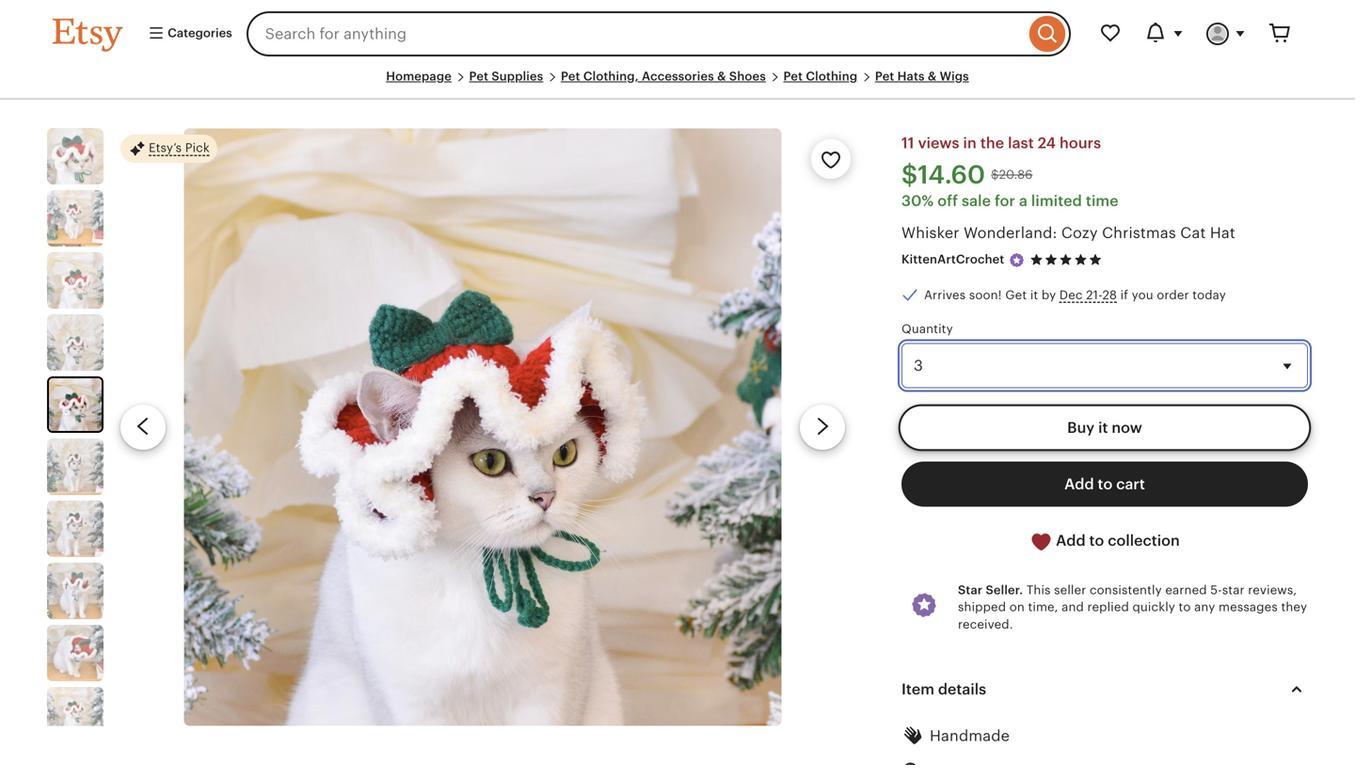 Task type: locate. For each thing, give the bounding box(es) containing it.
21-
[[1087, 288, 1103, 302]]

1 vertical spatial it
[[1099, 420, 1108, 437]]

this seller consistently earned 5-star reviews, shipped on time, and replied quickly to any messages they received.
[[958, 583, 1308, 632]]

it inside buy it now button
[[1099, 420, 1108, 437]]

add to collection
[[1053, 533, 1180, 550]]

whisker
[[902, 224, 960, 241]]

menu bar
[[53, 68, 1303, 100]]

limited
[[1032, 192, 1083, 209]]

details
[[938, 681, 987, 698]]

1 vertical spatial add
[[1056, 533, 1086, 550]]

received.
[[958, 617, 1014, 632]]

menu bar containing homepage
[[53, 68, 1303, 100]]

pet
[[469, 69, 489, 83], [561, 69, 580, 83], [784, 69, 803, 83], [875, 69, 895, 83]]

buy it now
[[1068, 420, 1143, 437]]

to left the cart
[[1098, 476, 1113, 493]]

add
[[1065, 476, 1095, 493], [1056, 533, 1086, 550]]

3 pet from the left
[[784, 69, 803, 83]]

to left collection
[[1090, 533, 1105, 550]]

shoes
[[730, 69, 766, 83]]

24
[[1038, 135, 1056, 152]]

collection
[[1108, 533, 1180, 550]]

add left the cart
[[1065, 476, 1095, 493]]

etsy's pick button
[[121, 134, 217, 164]]

0 vertical spatial to
[[1098, 476, 1113, 493]]

to
[[1098, 476, 1113, 493], [1090, 533, 1105, 550], [1179, 600, 1191, 614]]

you
[[1132, 288, 1154, 302]]

star seller.
[[958, 583, 1024, 597]]

add for add to cart
[[1065, 476, 1095, 493]]

quickly
[[1133, 600, 1176, 614]]

0 horizontal spatial whisker wonderland: cozy christmas cat hat image 5 image
[[49, 379, 102, 431]]

seller.
[[986, 583, 1024, 597]]

1 horizontal spatial &
[[928, 69, 937, 83]]

0 horizontal spatial &
[[718, 69, 726, 83]]

star
[[958, 583, 983, 597]]

last
[[1008, 135, 1034, 152]]

30%
[[902, 192, 934, 209]]

reviews,
[[1249, 583, 1298, 597]]

2 & from the left
[[928, 69, 937, 83]]

categories banner
[[19, 0, 1337, 68]]

whisker wonderland: cozy christmas cat hat a hat image
[[47, 315, 104, 371]]

1 horizontal spatial it
[[1099, 420, 1108, 437]]

1 & from the left
[[718, 69, 726, 83]]

star
[[1223, 583, 1245, 597]]

any
[[1195, 600, 1216, 614]]

wonderland:
[[964, 224, 1058, 241]]

categories button
[[134, 17, 241, 51]]

supplies
[[492, 69, 544, 83]]

1 vertical spatial to
[[1090, 533, 1105, 550]]

2 vertical spatial to
[[1179, 600, 1191, 614]]

2 pet from the left
[[561, 69, 580, 83]]

pet clothing, accessories & shoes link
[[561, 69, 766, 83]]

quantity
[[902, 322, 953, 336]]

pick
[[185, 141, 210, 155]]

accessories
[[642, 69, 714, 83]]

add to collection button
[[902, 518, 1309, 565]]

arrives soon! get it by dec 21-28 if you order today
[[924, 288, 1227, 302]]

it right buy
[[1099, 420, 1108, 437]]

whisker wonderland: cozy christmas cat hat image 5 image
[[184, 128, 782, 726], [49, 379, 102, 431]]

add for add to collection
[[1056, 533, 1086, 550]]

0 vertical spatial it
[[1031, 288, 1039, 302]]

pet left clothing,
[[561, 69, 580, 83]]

11 views in the last 24 hours
[[902, 135, 1102, 152]]

clothing
[[806, 69, 858, 83]]

pet left hats
[[875, 69, 895, 83]]

4 pet from the left
[[875, 69, 895, 83]]

this
[[1027, 583, 1051, 597]]

homepage link
[[386, 69, 452, 83]]

& right hats
[[928, 69, 937, 83]]

0 vertical spatial add
[[1065, 476, 1095, 493]]

hats
[[898, 69, 925, 83]]

pet left clothing
[[784, 69, 803, 83]]

if
[[1121, 288, 1129, 302]]

to for cart
[[1098, 476, 1113, 493]]

& left shoes
[[718, 69, 726, 83]]

11
[[902, 135, 915, 152]]

for
[[995, 192, 1016, 209]]

add up seller
[[1056, 533, 1086, 550]]

clothing,
[[584, 69, 639, 83]]

pet clothing, accessories & shoes
[[561, 69, 766, 83]]

arrives
[[924, 288, 966, 302]]

pet supplies
[[469, 69, 544, 83]]

$14.60 $20.86
[[902, 160, 1033, 189]]

cart
[[1117, 476, 1146, 493]]

to down earned
[[1179, 600, 1191, 614]]

categories
[[165, 26, 232, 40]]

dec
[[1060, 288, 1083, 302]]

1 pet from the left
[[469, 69, 489, 83]]

None search field
[[246, 11, 1071, 56]]

pet for pet hats & wigs
[[875, 69, 895, 83]]

pet for pet clothing, accessories & shoes
[[561, 69, 580, 83]]

pet left 'supplies'
[[469, 69, 489, 83]]

today
[[1193, 288, 1227, 302]]

kittenartcrochet
[[902, 253, 1005, 267]]

wigs
[[940, 69, 969, 83]]

christmas
[[1103, 224, 1177, 241]]

it
[[1031, 288, 1039, 302], [1099, 420, 1108, 437]]

kittenartcrochet link
[[902, 253, 1005, 267]]

&
[[718, 69, 726, 83], [928, 69, 937, 83]]

it left by
[[1031, 288, 1039, 302]]

5-
[[1211, 583, 1223, 597]]

whisker wonderland: cozy christmas cat hat image 2 image
[[47, 190, 104, 247]]



Task type: vqa. For each thing, say whether or not it's contained in the screenshot.
Get
no



Task type: describe. For each thing, give the bounding box(es) containing it.
star_seller image
[[1009, 252, 1025, 269]]

1 horizontal spatial whisker wonderland: cozy christmas cat hat image 5 image
[[184, 128, 782, 726]]

$14.60
[[902, 160, 986, 189]]

order
[[1157, 288, 1190, 302]]

sale
[[962, 192, 991, 209]]

pet for pet supplies
[[469, 69, 489, 83]]

0 horizontal spatial it
[[1031, 288, 1039, 302]]

cat
[[1181, 224, 1206, 241]]

homepage
[[386, 69, 452, 83]]

pet hats & wigs
[[875, 69, 969, 83]]

whisker wonderland: cozy christmas cat hat image 3 image
[[47, 252, 104, 309]]

a
[[1020, 192, 1028, 209]]

handmade
[[930, 728, 1010, 745]]

now
[[1112, 420, 1143, 437]]

soon! get
[[969, 288, 1027, 302]]

$20.86
[[991, 168, 1033, 182]]

item details button
[[885, 667, 1326, 712]]

consistently
[[1090, 583, 1162, 597]]

messages
[[1219, 600, 1278, 614]]

earned
[[1166, 583, 1208, 597]]

buy it now button
[[902, 405, 1309, 451]]

views
[[918, 135, 960, 152]]

etsy's pick
[[149, 141, 210, 155]]

item details
[[902, 681, 987, 698]]

whisker wonderland: cozy christmas cat hat image 8 image
[[47, 563, 104, 620]]

whisker wonderland: cozy christmas cat hat image 1 image
[[47, 128, 104, 185]]

time
[[1086, 192, 1119, 209]]

28
[[1103, 288, 1118, 302]]

add to cart button
[[902, 462, 1309, 507]]

whisker wonderland: cozy christmas cat hat image 6 image
[[47, 439, 104, 495]]

in
[[964, 135, 977, 152]]

pet supplies link
[[469, 69, 544, 83]]

add to cart
[[1065, 476, 1146, 493]]

off
[[938, 192, 958, 209]]

to for collection
[[1090, 533, 1105, 550]]

none search field inside categories banner
[[246, 11, 1071, 56]]

Search for anything text field
[[246, 11, 1025, 56]]

by
[[1042, 288, 1057, 302]]

buy
[[1068, 420, 1095, 437]]

hours
[[1060, 135, 1102, 152]]

item
[[902, 681, 935, 698]]

time,
[[1028, 600, 1059, 614]]

replied
[[1088, 600, 1130, 614]]

pet clothing link
[[784, 69, 858, 83]]

whisker wonderland: cozy christmas cat hat image 10 image
[[47, 687, 104, 744]]

cozy
[[1062, 224, 1098, 241]]

whisker wonderland: cozy christmas cat hat image 7 image
[[47, 501, 104, 557]]

etsy's
[[149, 141, 182, 155]]

to inside this seller consistently earned 5-star reviews, shipped on time, and replied quickly to any messages they received.
[[1179, 600, 1191, 614]]

whisker wonderland: cozy christmas cat hat
[[902, 224, 1236, 241]]

whisker wonderland: cozy christmas cat hat image 9 image
[[47, 625, 104, 682]]

on
[[1010, 600, 1025, 614]]

30% off sale for a limited time
[[902, 192, 1119, 209]]

seller
[[1055, 583, 1087, 597]]

the
[[981, 135, 1005, 152]]

shipped
[[958, 600, 1006, 614]]

pet clothing
[[784, 69, 858, 83]]

and
[[1062, 600, 1084, 614]]

pet hats & wigs link
[[875, 69, 969, 83]]

hat
[[1211, 224, 1236, 241]]

they
[[1282, 600, 1308, 614]]

pet for pet clothing
[[784, 69, 803, 83]]



